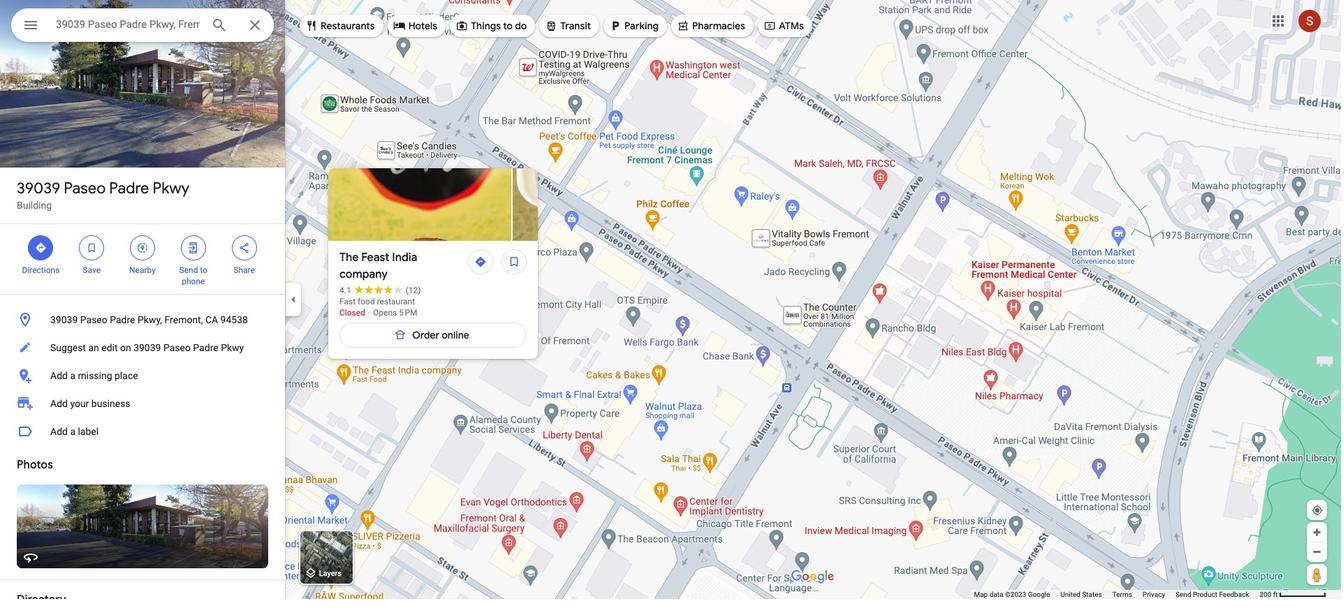 Task type: describe. For each thing, give the bounding box(es) containing it.
order online
[[412, 329, 469, 342]]

 transit
[[545, 18, 591, 34]]


[[763, 18, 776, 34]]


[[238, 240, 250, 256]]

add for add a label
[[50, 426, 68, 437]]

 atms
[[763, 18, 804, 34]]

food
[[358, 297, 375, 307]]

pkwy inside button
[[221, 342, 244, 353]]

directions image
[[474, 256, 487, 268]]


[[187, 240, 200, 256]]


[[456, 18, 468, 34]]

things
[[471, 20, 501, 32]]

pharmacies
[[692, 20, 745, 32]]

4.1
[[340, 286, 351, 295]]

©2023
[[1005, 591, 1026, 599]]


[[305, 18, 318, 34]]

company
[[340, 268, 388, 282]]

united states
[[1061, 591, 1102, 599]]

transit
[[560, 20, 591, 32]]

footer inside google maps element
[[974, 590, 1260, 599]]

actions for 39039 paseo padre pkwy region
[[0, 224, 285, 294]]

india
[[392, 251, 417, 265]]

add a label button
[[0, 418, 285, 446]]

⋅
[[367, 308, 371, 318]]

5 pm
[[399, 308, 417, 318]]

the feast india company tooltip
[[328, 168, 1249, 359]]

fast
[[340, 297, 356, 307]]

padre for pkwy,
[[110, 314, 135, 326]]

share
[[234, 265, 255, 275]]

2 vertical spatial 39039
[[134, 342, 161, 353]]

add for add your business
[[50, 398, 68, 409]]

 pharmacies
[[677, 18, 745, 34]]

1 photo image from the left
[[328, 168, 511, 241]]

add a label
[[50, 426, 99, 437]]

closed
[[340, 308, 365, 318]]

map data ©2023 google
[[974, 591, 1050, 599]]

pkwy,
[[138, 314, 162, 326]]

send for send product feedback
[[1176, 591, 1191, 599]]

the feast india company element
[[340, 249, 464, 283]]

send product feedback button
[[1176, 590, 1249, 599]]

to inside  things to do
[[503, 20, 513, 32]]

suggest an edit on 39039 paseo padre pkwy
[[50, 342, 244, 353]]

39039 Paseo Padre Pkwy, Fremont, CA 94538 field
[[11, 8, 274, 42]]

none field inside 39039 paseo padre pkwy, fremont, ca 94538 field
[[56, 16, 200, 33]]

united states button
[[1061, 590, 1102, 599]]

phone
[[182, 277, 205, 286]]

map
[[974, 591, 988, 599]]


[[677, 18, 689, 34]]

the
[[340, 251, 359, 265]]

suggest
[[50, 342, 86, 353]]

feedback
[[1219, 591, 1249, 599]]

atms
[[779, 20, 804, 32]]

39039 for pkwy,
[[50, 314, 78, 326]]

39039 paseo padre pkwy main content
[[0, 0, 285, 599]]


[[609, 18, 622, 34]]

terms button
[[1113, 590, 1132, 599]]

restaurant
[[377, 297, 415, 307]]

zoom in image
[[1312, 527, 1322, 538]]

building
[[17, 200, 52, 211]]

add your business
[[50, 398, 130, 409]]

privacy button
[[1143, 590, 1165, 599]]

photos
[[17, 458, 53, 472]]

business
[[91, 398, 130, 409]]

hotels
[[408, 20, 437, 32]]

4.1 stars 12 reviews image
[[340, 285, 421, 296]]

an
[[88, 342, 99, 353]]

200 ft
[[1260, 591, 1278, 599]]

add a missing place
[[50, 370, 138, 381]]

send product feedback
[[1176, 591, 1249, 599]]

label
[[78, 426, 99, 437]]

39039 for pkwy
[[17, 179, 60, 198]]

data
[[990, 591, 1003, 599]]

ft
[[1273, 591, 1278, 599]]

add for add a missing place
[[50, 370, 68, 381]]

 restaurants
[[305, 18, 375, 34]]

padre for pkwy
[[109, 179, 149, 198]]

terms
[[1113, 591, 1132, 599]]

2 vertical spatial padre
[[193, 342, 218, 353]]

save
[[83, 265, 101, 275]]

add a missing place button
[[0, 362, 285, 390]]

(12)
[[406, 286, 421, 295]]

parking
[[625, 20, 659, 32]]



Task type: locate. For each thing, give the bounding box(es) containing it.
order online link
[[340, 319, 527, 352]]

paseo up the  at the top of page
[[64, 179, 106, 198]]

pkwy inside the 39039 paseo padre pkwy building
[[153, 179, 189, 198]]

1 horizontal spatial pkwy
[[221, 342, 244, 353]]

nearby
[[129, 265, 156, 275]]

1 vertical spatial pkwy
[[221, 342, 244, 353]]

send inside send product feedback button
[[1176, 591, 1191, 599]]

send up phone
[[179, 265, 198, 275]]

0 vertical spatial pkwy
[[153, 179, 189, 198]]

200
[[1260, 591, 1272, 599]]

feast
[[361, 251, 390, 265]]

 parking
[[609, 18, 659, 34]]

to inside send to phone
[[200, 265, 207, 275]]

ca
[[205, 314, 218, 326]]

footer
[[974, 590, 1260, 599]]

google account: sheryl atherton  
(sheryl.atherton@adept.ai) image
[[1299, 10, 1321, 32]]

1 vertical spatial paseo
[[80, 314, 107, 326]]

1 vertical spatial send
[[1176, 591, 1191, 599]]

1 vertical spatial 39039
[[50, 314, 78, 326]]

fast food restaurant element
[[340, 297, 415, 307]]

paseo up an on the bottom left of page
[[80, 314, 107, 326]]

0 vertical spatial to
[[503, 20, 513, 32]]

0 vertical spatial send
[[179, 265, 198, 275]]

paseo inside the 39039 paseo padre pkwy building
[[64, 179, 106, 198]]

opens
[[373, 308, 397, 318]]

 search field
[[11, 8, 274, 45]]


[[393, 18, 406, 34]]

google
[[1028, 591, 1050, 599]]

add your business link
[[0, 390, 285, 418]]

1 vertical spatial to
[[200, 265, 207, 275]]

1 vertical spatial add
[[50, 398, 68, 409]]

39039 right on at the left bottom of page
[[134, 342, 161, 353]]

the feast india company
[[340, 251, 417, 282]]

0 vertical spatial a
[[70, 370, 75, 381]]

a
[[70, 370, 75, 381], [70, 426, 75, 437]]

add down suggest
[[50, 370, 68, 381]]

200 ft button
[[1260, 591, 1327, 599]]

pkwy up 
[[153, 179, 189, 198]]

save image
[[508, 256, 520, 268]]

add inside button
[[50, 426, 68, 437]]

to
[[503, 20, 513, 32], [200, 265, 207, 275]]

0 horizontal spatial pkwy
[[153, 179, 189, 198]]

do
[[515, 20, 527, 32]]

padre up  at the top
[[109, 179, 149, 198]]

1 vertical spatial padre
[[110, 314, 135, 326]]

0 vertical spatial padre
[[109, 179, 149, 198]]

None field
[[56, 16, 200, 33]]

to left do
[[503, 20, 513, 32]]

collapse side panel image
[[286, 292, 301, 307]]


[[35, 240, 47, 256]]

39039 inside the 39039 paseo padre pkwy building
[[17, 179, 60, 198]]

39039 up suggest
[[50, 314, 78, 326]]

photo image
[[328, 168, 511, 241], [513, 168, 696, 241]]

add
[[50, 370, 68, 381], [50, 398, 68, 409], [50, 426, 68, 437]]

pkwy
[[153, 179, 189, 198], [221, 342, 244, 353]]

send
[[179, 265, 198, 275], [1176, 591, 1191, 599]]

restaurants
[[321, 20, 375, 32]]

on
[[120, 342, 131, 353]]

 button
[[11, 8, 50, 45]]

1 a from the top
[[70, 370, 75, 381]]

padre down ca
[[193, 342, 218, 353]]

0 horizontal spatial photo image
[[328, 168, 511, 241]]

39039
[[17, 179, 60, 198], [50, 314, 78, 326], [134, 342, 161, 353]]

add left your at the left of the page
[[50, 398, 68, 409]]

to up phone
[[200, 265, 207, 275]]

3 add from the top
[[50, 426, 68, 437]]

your
[[70, 398, 89, 409]]

pkwy down 94538
[[221, 342, 244, 353]]

1 horizontal spatial send
[[1176, 591, 1191, 599]]

order
[[412, 329, 440, 342]]

39039 paseo padre pkwy, fremont, ca 94538
[[50, 314, 248, 326]]

1 vertical spatial a
[[70, 426, 75, 437]]

layers
[[319, 570, 342, 579]]

add left label
[[50, 426, 68, 437]]

paseo for pkwy,
[[80, 314, 107, 326]]

fast food restaurant closed ⋅ opens 5 pm
[[340, 297, 417, 318]]

privacy
[[1143, 591, 1165, 599]]

2 add from the top
[[50, 398, 68, 409]]

missing
[[78, 370, 112, 381]]

states
[[1082, 591, 1102, 599]]

add inside button
[[50, 370, 68, 381]]


[[85, 240, 98, 256]]

39039 paseo padre pkwy, fremont, ca 94538 button
[[0, 306, 285, 334]]

online
[[442, 329, 469, 342]]

padre inside the 39039 paseo padre pkwy building
[[109, 179, 149, 198]]

order online image
[[394, 329, 407, 342]]

send inside send to phone
[[179, 265, 198, 275]]

94538
[[220, 314, 248, 326]]

0 vertical spatial 39039
[[17, 179, 60, 198]]

a for missing
[[70, 370, 75, 381]]

footer containing map data ©2023 google
[[974, 590, 1260, 599]]

send to phone
[[179, 265, 207, 286]]

1 add from the top
[[50, 370, 68, 381]]

google maps element
[[0, 0, 1341, 599]]

paseo down the fremont,
[[163, 342, 191, 353]]

show your location image
[[1311, 504, 1324, 517]]

paseo
[[64, 179, 106, 198], [80, 314, 107, 326], [163, 342, 191, 353]]

zoom out image
[[1312, 547, 1322, 557]]

2 vertical spatial add
[[50, 426, 68, 437]]

2 a from the top
[[70, 426, 75, 437]]

 hotels
[[393, 18, 437, 34]]

send left product
[[1176, 591, 1191, 599]]

1 horizontal spatial photo image
[[513, 168, 696, 241]]

0 horizontal spatial to
[[200, 265, 207, 275]]

a inside button
[[70, 370, 75, 381]]


[[22, 15, 39, 35]]

a left missing
[[70, 370, 75, 381]]

0 horizontal spatial send
[[179, 265, 198, 275]]

0 vertical spatial add
[[50, 370, 68, 381]]

paseo for pkwy
[[64, 179, 106, 198]]

a left label
[[70, 426, 75, 437]]

padre left pkwy,
[[110, 314, 135, 326]]

product
[[1193, 591, 1218, 599]]


[[545, 18, 558, 34]]

2 vertical spatial paseo
[[163, 342, 191, 353]]

united
[[1061, 591, 1081, 599]]

send for send to phone
[[179, 265, 198, 275]]


[[136, 240, 149, 256]]

2 photo image from the left
[[513, 168, 696, 241]]

39039 paseo padre pkwy building
[[17, 179, 189, 211]]

a inside button
[[70, 426, 75, 437]]

show street view coverage image
[[1307, 564, 1327, 585]]

a for label
[[70, 426, 75, 437]]

directions
[[22, 265, 60, 275]]

0 vertical spatial paseo
[[64, 179, 106, 198]]

fremont,
[[165, 314, 203, 326]]

 things to do
[[456, 18, 527, 34]]

edit
[[101, 342, 118, 353]]

39039 up building
[[17, 179, 60, 198]]

1 horizontal spatial to
[[503, 20, 513, 32]]

suggest an edit on 39039 paseo padre pkwy button
[[0, 334, 285, 362]]

place
[[115, 370, 138, 381]]



Task type: vqa. For each thing, say whether or not it's contained in the screenshot.
' museums' at the top of the page
no



